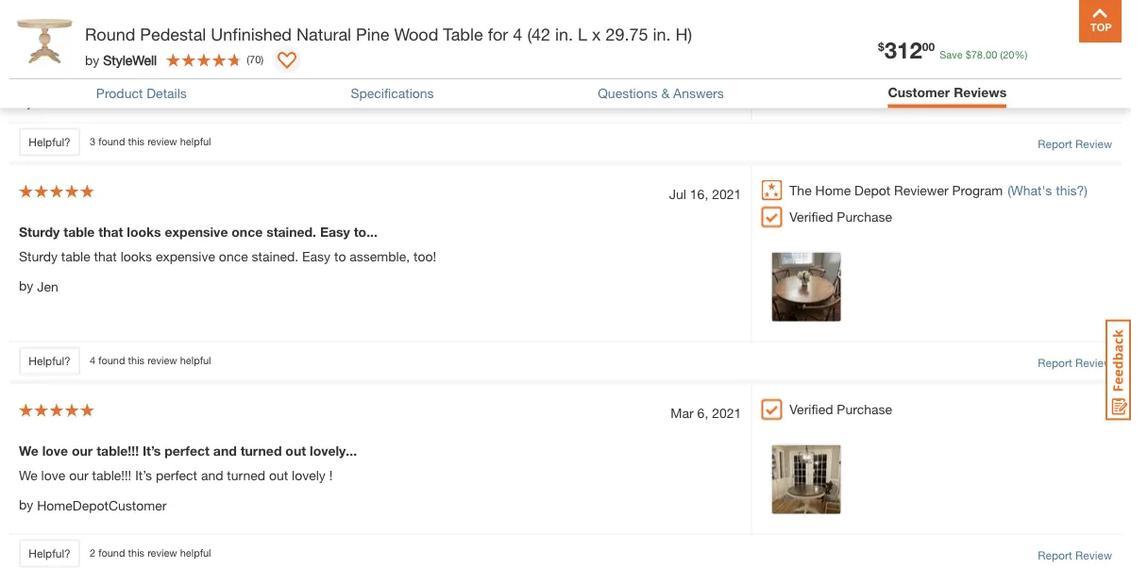 Task type: locate. For each thing, give the bounding box(es) containing it.
0 vertical spatial helpful
[[180, 135, 211, 148]]

0 vertical spatial found
[[98, 135, 125, 148]]

product details button
[[96, 86, 187, 101], [96, 86, 187, 101]]

2 report from the top
[[1038, 356, 1072, 370]]

( right .
[[1000, 48, 1003, 60]]

2 verified purchase from the top
[[790, 402, 892, 417]]

2 vertical spatial this
[[128, 547, 145, 559]]

0 vertical spatial purchase
[[837, 209, 892, 225]]

helpful
[[180, 135, 211, 148], [180, 355, 211, 367], [180, 547, 211, 559]]

1 2021 from the top
[[712, 186, 742, 202]]

0 horizontal spatial 4
[[90, 355, 95, 367]]

3 review from the top
[[147, 547, 177, 559]]

1 vertical spatial helpful?
[[29, 354, 71, 368]]

1 vertical spatial beautiful
[[19, 64, 71, 80]]

helpful? button down by jessiekate
[[19, 128, 80, 156]]

$
[[878, 40, 885, 53], [966, 48, 971, 60]]

1 found from the top
[[98, 135, 125, 148]]

in. left h)
[[653, 24, 671, 44]]

to
[[334, 249, 346, 264]]

home
[[815, 183, 851, 198]]

0 vertical spatial it's
[[143, 443, 161, 459]]

3 helpful? button from the top
[[19, 539, 80, 568]]

2 review from the top
[[147, 355, 177, 367]]

by
[[85, 52, 99, 67], [19, 93, 33, 109], [19, 278, 33, 294], [19, 497, 33, 513]]

assemble,
[[350, 249, 410, 264]]

1 vertical spatial verified
[[790, 402, 833, 417]]

1 vertical spatial report review
[[1038, 356, 1112, 370]]

report review
[[1038, 137, 1112, 150], [1038, 356, 1112, 370], [1038, 549, 1112, 562]]

3 helpful from the top
[[180, 547, 211, 559]]

1 vertical spatial out
[[269, 468, 288, 483]]

easy left to
[[302, 249, 331, 264]]

by homedepotcustomer
[[19, 497, 167, 514]]

helpful? button for jen
[[19, 347, 80, 375]]

once
[[232, 224, 263, 240], [219, 249, 248, 264]]

solid
[[79, 40, 109, 55], [74, 64, 102, 80]]

0 vertical spatial sturdy
[[19, 224, 60, 240]]

in.
[[555, 24, 573, 44], [653, 24, 671, 44]]

1 horizontal spatial 00
[[986, 48, 997, 60]]

verified
[[790, 209, 833, 225], [790, 402, 833, 417]]

00 right 78
[[986, 48, 997, 60]]

3 report review button from the top
[[1038, 547, 1112, 564]]

that
[[98, 224, 123, 240], [94, 249, 117, 264]]

mar
[[671, 405, 694, 421]]

beautiful
[[19, 40, 75, 55], [19, 64, 71, 80]]

1 report review from the top
[[1038, 137, 1112, 150]]

report review button for mar 6, 2021
[[1038, 547, 1112, 564]]

questions & answers button
[[598, 86, 724, 101], [598, 86, 724, 101]]

1 vertical spatial sturdy
[[19, 249, 58, 264]]

mar 6, 2021
[[671, 405, 742, 421]]

product image image
[[14, 9, 76, 71]]

1 helpful? from the top
[[29, 135, 71, 149]]

0 vertical spatial report review
[[1038, 137, 1112, 150]]

2 vertical spatial review
[[147, 547, 177, 559]]

2 vertical spatial helpful
[[180, 547, 211, 559]]

1 vertical spatial report
[[1038, 356, 1072, 370]]

2 vertical spatial helpful? button
[[19, 539, 80, 568]]

0 vertical spatial wood
[[112, 40, 147, 55]]

1 vertical spatial expensive
[[156, 249, 215, 264]]

$ left save
[[878, 40, 885, 53]]

0 vertical spatial report review button
[[1038, 135, 1112, 152]]

helpful for once
[[180, 355, 211, 367]]

0 vertical spatial review
[[147, 135, 177, 148]]

turned left lovely...
[[240, 443, 282, 459]]

this?)
[[1056, 183, 1088, 198]]

report
[[1038, 137, 1072, 150], [1038, 356, 1072, 370], [1038, 549, 1072, 562]]

4
[[513, 24, 523, 44], [90, 355, 95, 367]]

1 vertical spatial purchase
[[837, 402, 892, 417]]

1 vertical spatial helpful? button
[[19, 347, 80, 375]]

2021 right "6,"
[[712, 405, 742, 421]]

this
[[128, 135, 145, 148], [128, 355, 145, 367], [128, 547, 145, 559]]

it's
[[143, 443, 161, 459], [135, 468, 152, 483]]

report review for jul 16, 2021
[[1038, 356, 1112, 370]]

1 vertical spatial this
[[128, 355, 145, 367]]

0 vertical spatial report
[[1038, 137, 1072, 150]]

( 70 )
[[247, 53, 264, 66]]

1 vertical spatial it's
[[135, 468, 152, 483]]

2 this from the top
[[128, 355, 145, 367]]

helpful? for jen
[[29, 354, 71, 368]]

2 helpful? button from the top
[[19, 347, 80, 375]]

found
[[98, 135, 125, 148], [98, 355, 125, 367], [98, 547, 125, 559]]

0 vertical spatial 2021
[[712, 186, 742, 202]]

2 vertical spatial found
[[98, 547, 125, 559]]

0 vertical spatial helpful?
[[29, 135, 71, 149]]

jen
[[37, 279, 58, 295]]

review for homedepotcustomer
[[147, 547, 177, 559]]

perfect
[[165, 443, 210, 459], [156, 468, 197, 483]]

helpful? down jen button
[[29, 354, 71, 368]]

by left jen
[[19, 278, 33, 294]]

0 vertical spatial once
[[232, 224, 263, 240]]

3 review from the top
[[1076, 549, 1112, 562]]

helpful? button
[[19, 128, 80, 156], [19, 347, 80, 375], [19, 539, 80, 568]]

2 verified from the top
[[790, 402, 833, 417]]

helpful? button down jen button
[[19, 347, 80, 375]]

report review button
[[1038, 135, 1112, 152], [1038, 354, 1112, 371], [1038, 547, 1112, 564]]

stained. left to...
[[266, 224, 316, 240]]

2 report review button from the top
[[1038, 354, 1112, 371]]

by down the round at the top of page
[[85, 52, 99, 67]]

review
[[1076, 137, 1112, 150], [1076, 356, 1112, 370], [1076, 549, 1112, 562]]

2 report review from the top
[[1038, 356, 1112, 370]]

( inside $ 312 00 save $ 78 . 00 ( 20 %)
[[1000, 48, 1003, 60]]

we
[[19, 443, 38, 459], [19, 468, 37, 483]]

purchase
[[837, 209, 892, 225], [837, 402, 892, 417]]

0 vertical spatial turned
[[240, 443, 282, 459]]

3 report review from the top
[[1038, 549, 1112, 562]]

solid up jessiekate on the top left
[[74, 64, 102, 80]]

expensive
[[165, 224, 228, 240], [156, 249, 215, 264]]

( left )
[[247, 53, 249, 66]]

3 report from the top
[[1038, 549, 1072, 562]]

1 we from the top
[[19, 443, 38, 459]]

00
[[922, 40, 935, 53], [986, 48, 997, 60]]

customer reviews
[[888, 84, 1007, 100]]

0 vertical spatial 4
[[513, 24, 523, 44]]

display image
[[278, 52, 297, 71]]

0 horizontal spatial $
[[878, 40, 885, 53]]

program
[[952, 183, 1003, 198]]

0 horizontal spatial in.
[[555, 24, 573, 44]]

0 vertical spatial verified
[[790, 209, 833, 225]]

0 vertical spatial helpful? button
[[19, 128, 80, 156]]

$ left .
[[966, 48, 971, 60]]

3 found from the top
[[98, 547, 125, 559]]

1 vertical spatial we
[[19, 468, 37, 483]]

wood up product
[[106, 64, 139, 80]]

reviewer
[[894, 183, 949, 198]]

0 vertical spatial we
[[19, 443, 38, 459]]

1 vertical spatial table
[[63, 224, 95, 240]]

and
[[213, 443, 237, 459], [201, 468, 223, 483]]

1 horizontal spatial (
[[1000, 48, 1003, 60]]

0 vertical spatial verified purchase
[[790, 209, 892, 225]]

1 verified purchase from the top
[[790, 209, 892, 225]]

1 vertical spatial verified purchase
[[790, 402, 892, 417]]

by inside by jessiekate
[[19, 93, 33, 109]]

(what's this?) link
[[1008, 181, 1088, 201]]

review for mar 6, 2021
[[1076, 549, 1112, 562]]

out up 'lovely'
[[285, 443, 306, 459]]

00 left save
[[922, 40, 935, 53]]

1 vertical spatial review
[[147, 355, 177, 367]]

looks
[[127, 224, 161, 240], [121, 249, 152, 264]]

beautiful solid wood table... beautiful solid wood table
[[19, 40, 193, 80]]

report review for mar 6, 2021
[[1038, 549, 1112, 562]]

jul
[[669, 186, 686, 202]]

1 vertical spatial table!!!
[[92, 468, 131, 483]]

found for homedepotcustomer
[[98, 547, 125, 559]]

review for jul 16, 2021
[[1076, 356, 1112, 370]]

pine
[[356, 24, 389, 44]]

0 vertical spatial love
[[42, 443, 68, 459]]

helpful?
[[29, 135, 71, 149], [29, 354, 71, 368], [29, 547, 71, 560]]

2 in. from the left
[[653, 24, 671, 44]]

0 vertical spatial this
[[128, 135, 145, 148]]

in. left l
[[555, 24, 573, 44]]

love
[[42, 443, 68, 459], [41, 468, 65, 483]]

2 helpful from the top
[[180, 355, 211, 367]]

easy
[[320, 224, 350, 240], [302, 249, 331, 264]]

2 beautiful from the top
[[19, 64, 71, 80]]

3 helpful? from the top
[[29, 547, 71, 560]]

0 vertical spatial table
[[143, 64, 172, 80]]

sturdy table that looks expensive once stained.  easy to... sturdy table that looks expensive once stained.  easy to assemble, too!
[[19, 224, 436, 264]]

answers
[[673, 86, 724, 101]]

2021 right the 16,
[[712, 186, 742, 202]]

1 vertical spatial easy
[[302, 249, 331, 264]]

1 vertical spatial 2021
[[712, 405, 742, 421]]

found for jessiekate
[[98, 135, 125, 148]]

to...
[[354, 224, 378, 240]]

solid right product image
[[79, 40, 109, 55]]

1 vertical spatial found
[[98, 355, 125, 367]]

sturdy
[[19, 224, 60, 240], [19, 249, 58, 264]]

2 vertical spatial report review button
[[1038, 547, 1112, 564]]

1 vertical spatial our
[[69, 468, 88, 483]]

helpful? button for homedepotcustomer
[[19, 539, 80, 568]]

0 vertical spatial looks
[[127, 224, 161, 240]]

3 found this review helpful
[[90, 135, 211, 148]]

wood
[[112, 40, 147, 55], [106, 64, 139, 80]]

easy up to
[[320, 224, 350, 240]]

2 review from the top
[[1076, 356, 1112, 370]]

2 vertical spatial report
[[1038, 549, 1072, 562]]

3 this from the top
[[128, 547, 145, 559]]

1 vertical spatial solid
[[74, 64, 102, 80]]

stained.
[[266, 224, 316, 240], [252, 249, 299, 264]]

report review button for jul 16, 2021
[[1038, 354, 1112, 371]]

wood left table...
[[112, 40, 147, 55]]

by for by jessiekate
[[19, 93, 33, 109]]

table
[[143, 64, 172, 80], [63, 224, 95, 240], [61, 249, 90, 264]]

l
[[578, 24, 587, 44]]

2 2021 from the top
[[712, 405, 742, 421]]

2 vertical spatial review
[[1076, 549, 1112, 562]]

helpful? for homedepotcustomer
[[29, 547, 71, 560]]

1 horizontal spatial in.
[[653, 24, 671, 44]]

by left homedepotcustomer
[[19, 497, 33, 513]]

helpful? down by jessiekate
[[29, 135, 71, 149]]

1 this from the top
[[128, 135, 145, 148]]

out
[[285, 443, 306, 459], [269, 468, 288, 483]]

turned left 'lovely'
[[227, 468, 265, 483]]

product details
[[96, 86, 187, 101]]

review
[[147, 135, 177, 148], [147, 355, 177, 367], [147, 547, 177, 559]]

reviews
[[954, 84, 1007, 100]]

by inside by homedepotcustomer
[[19, 497, 33, 513]]

2 helpful? from the top
[[29, 354, 71, 368]]

customer
[[888, 84, 950, 100]]

helpful? button left 2
[[19, 539, 80, 568]]

1 vertical spatial review
[[1076, 356, 1112, 370]]

2 found from the top
[[98, 355, 125, 367]]

(42
[[527, 24, 551, 44]]

found for jen
[[98, 355, 125, 367]]

3
[[90, 135, 95, 148]]

helpful? left 2
[[29, 547, 71, 560]]

report for mar 6, 2021
[[1038, 549, 1072, 562]]

2 purchase from the top
[[837, 402, 892, 417]]

0 vertical spatial review
[[1076, 137, 1112, 150]]

1 vertical spatial helpful
[[180, 355, 211, 367]]

questions
[[598, 86, 658, 101]]

1 review from the top
[[147, 135, 177, 148]]

2 vertical spatial report review
[[1038, 549, 1112, 562]]

wood
[[394, 24, 438, 44]]

by for by stylewell
[[85, 52, 99, 67]]

verified purchase
[[790, 209, 892, 225], [790, 402, 892, 417]]

by left jessiekate on the top left
[[19, 93, 33, 109]]

1 vertical spatial report review button
[[1038, 354, 1112, 371]]

stained. left to
[[252, 249, 299, 264]]

1 helpful? button from the top
[[19, 128, 80, 156]]

our
[[72, 443, 93, 459], [69, 468, 88, 483]]

1 purchase from the top
[[837, 209, 892, 225]]

customer reviews button
[[888, 84, 1007, 103], [888, 84, 1007, 100]]

by inside by jen
[[19, 278, 33, 294]]

table inside beautiful solid wood table... beautiful solid wood table
[[143, 64, 172, 80]]

0 vertical spatial stained.
[[266, 224, 316, 240]]

2 vertical spatial helpful?
[[29, 547, 71, 560]]

70
[[249, 53, 261, 66]]

out left 'lovely'
[[269, 468, 288, 483]]

0 vertical spatial beautiful
[[19, 40, 75, 55]]



Task type: vqa. For each thing, say whether or not it's contained in the screenshot.
Customer Reviews BUTTON
yes



Task type: describe. For each thing, give the bounding box(es) containing it.
0 vertical spatial that
[[98, 224, 123, 240]]

0 vertical spatial perfect
[[165, 443, 210, 459]]

2021 for mar 6, 2021
[[712, 405, 742, 421]]

0 vertical spatial expensive
[[165, 224, 228, 240]]

table...
[[151, 40, 193, 55]]

1 vertical spatial turned
[[227, 468, 265, 483]]

natural
[[297, 24, 351, 44]]

details
[[147, 86, 187, 101]]

!
[[329, 468, 333, 483]]

lovely
[[292, 468, 326, 483]]

by jen
[[19, 278, 58, 295]]

1 beautiful from the top
[[19, 40, 75, 55]]

this for by jessiekate
[[128, 135, 145, 148]]

h)
[[676, 24, 692, 44]]

1 horizontal spatial 4
[[513, 24, 523, 44]]

%)
[[1015, 48, 1028, 60]]

1 vertical spatial perfect
[[156, 468, 197, 483]]

1 vertical spatial 4
[[90, 355, 95, 367]]

1 report review button from the top
[[1038, 135, 1112, 152]]

the home depot reviewer program
[[790, 183, 1003, 198]]

1 horizontal spatial $
[[966, 48, 971, 60]]

16,
[[690, 186, 708, 202]]

this for by homedepotcustomer
[[128, 547, 145, 559]]

4 found this review helpful
[[90, 355, 211, 367]]

1 vertical spatial stained.
[[252, 249, 299, 264]]

1 vertical spatial looks
[[121, 249, 152, 264]]

unfinished
[[211, 24, 292, 44]]

1 verified from the top
[[790, 209, 833, 225]]

0 vertical spatial easy
[[320, 224, 350, 240]]

1 in. from the left
[[555, 24, 573, 44]]

0 horizontal spatial 00
[[922, 40, 935, 53]]

the
[[790, 183, 812, 198]]

1 helpful from the top
[[180, 135, 211, 148]]

too!
[[414, 249, 436, 264]]

1 vertical spatial once
[[219, 249, 248, 264]]

2 found this review helpful
[[90, 547, 211, 559]]

jen button
[[37, 277, 58, 297]]

x
[[592, 24, 601, 44]]

save
[[940, 48, 963, 60]]

by for by jen
[[19, 278, 33, 294]]

312
[[885, 36, 922, 63]]

(what's this?)
[[1008, 183, 1088, 198]]

0 vertical spatial solid
[[79, 40, 109, 55]]

by for by homedepotcustomer
[[19, 497, 33, 513]]

report for jul 16, 2021
[[1038, 356, 1072, 370]]

1 review from the top
[[1076, 137, 1112, 150]]

6,
[[697, 405, 708, 421]]

by stylewell
[[85, 52, 157, 67]]

1 vertical spatial that
[[94, 249, 117, 264]]

0 horizontal spatial (
[[247, 53, 249, 66]]

helpful? button for jessiekate
[[19, 128, 80, 156]]

)
[[261, 53, 264, 66]]

lovely...
[[310, 443, 357, 459]]

1 sturdy from the top
[[19, 224, 60, 240]]

review for jessiekate
[[147, 135, 177, 148]]

jessiekate button
[[37, 93, 101, 113]]

1 vertical spatial love
[[41, 468, 65, 483]]

0 vertical spatial out
[[285, 443, 306, 459]]

20
[[1003, 48, 1015, 60]]

product
[[96, 86, 143, 101]]

feedback link image
[[1106, 319, 1131, 421]]

round
[[85, 24, 135, 44]]

29.75
[[606, 24, 648, 44]]

0 vertical spatial table!!!
[[96, 443, 139, 459]]

(what's
[[1008, 183, 1052, 198]]

78
[[971, 48, 983, 60]]

homedepotcustomer button
[[37, 496, 167, 516]]

1 vertical spatial wood
[[106, 64, 139, 80]]

2 vertical spatial table
[[61, 249, 90, 264]]

for
[[488, 24, 508, 44]]

2021 for jul 16, 2021
[[712, 186, 742, 202]]

0 vertical spatial our
[[72, 443, 93, 459]]

1 vertical spatial and
[[201, 468, 223, 483]]

review for jen
[[147, 355, 177, 367]]

homedepotcustomer
[[37, 498, 167, 514]]

questions & answers
[[598, 86, 724, 101]]

1 report from the top
[[1038, 137, 1072, 150]]

$ 312 00 save $ 78 . 00 ( 20 %)
[[878, 36, 1028, 63]]

jessiekate
[[37, 95, 101, 110]]

stylewell
[[103, 52, 157, 67]]

2 we from the top
[[19, 468, 37, 483]]

2
[[90, 547, 95, 559]]

by jessiekate
[[19, 93, 101, 110]]

2 sturdy from the top
[[19, 249, 58, 264]]

depot
[[855, 183, 891, 198]]

pedestal
[[140, 24, 206, 44]]

this for by jen
[[128, 355, 145, 367]]

helpful for it's
[[180, 547, 211, 559]]

.
[[983, 48, 986, 60]]

specifications
[[351, 86, 434, 101]]

top button
[[1079, 0, 1122, 42]]

we love our table!!! it's perfect and turned out lovely... we love our table!!! it's perfect and turned out lovely !
[[19, 443, 357, 483]]

jul 16, 2021
[[669, 186, 742, 202]]

helpful? for jessiekate
[[29, 135, 71, 149]]

round pedestal unfinished natural pine wood table for 4 (42 in. l x 29.75 in. h)
[[85, 24, 692, 44]]

table
[[443, 24, 483, 44]]

&
[[661, 86, 670, 101]]

0 vertical spatial and
[[213, 443, 237, 459]]



